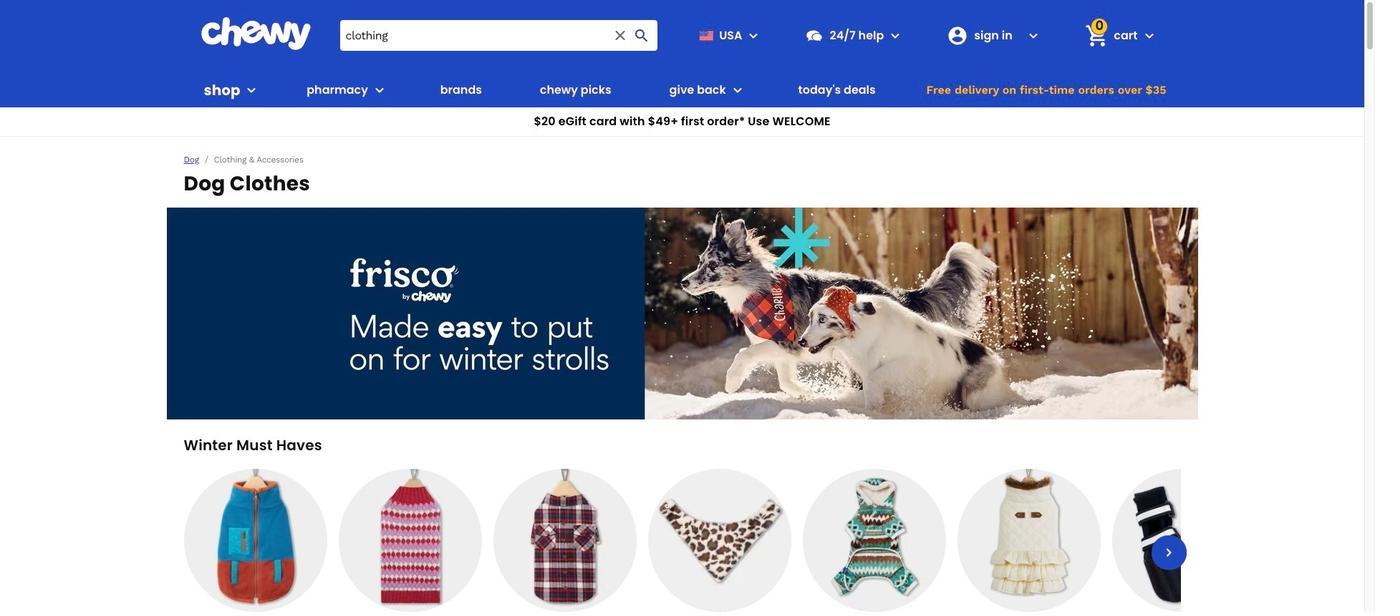 Task type: locate. For each thing, give the bounding box(es) containing it.
dresses image
[[957, 469, 1101, 613]]

shop hoodies & sweaters image
[[338, 469, 482, 613]]

cart menu image
[[1141, 27, 1158, 44]]

menu image
[[745, 27, 763, 44]]

menu image
[[243, 82, 260, 99]]

give back menu image
[[729, 82, 746, 99]]

help menu image
[[887, 27, 904, 44]]

list
[[181, 466, 1255, 613]]

chewy home image
[[200, 17, 311, 50]]

shop accessories image
[[648, 469, 791, 613]]

chewy support image
[[806, 26, 824, 45]]

delete search image
[[612, 27, 629, 44]]

pharmacy menu image
[[371, 82, 388, 99]]

account menu image
[[1025, 27, 1043, 44]]



Task type: vqa. For each thing, say whether or not it's contained in the screenshot.
Submit Search image
yes



Task type: describe. For each thing, give the bounding box(es) containing it.
frisco by chewy. made easy to put on for winter strolls. image
[[167, 208, 1198, 420]]

Search text field
[[340, 20, 658, 51]]

items image
[[1084, 23, 1110, 48]]

site banner
[[0, 0, 1365, 137]]

pajamas image
[[803, 469, 946, 613]]

Product search field
[[340, 20, 658, 51]]

shirts image
[[493, 469, 637, 613]]

shop coats & jackets image
[[184, 469, 327, 613]]

submit search image
[[634, 27, 651, 44]]



